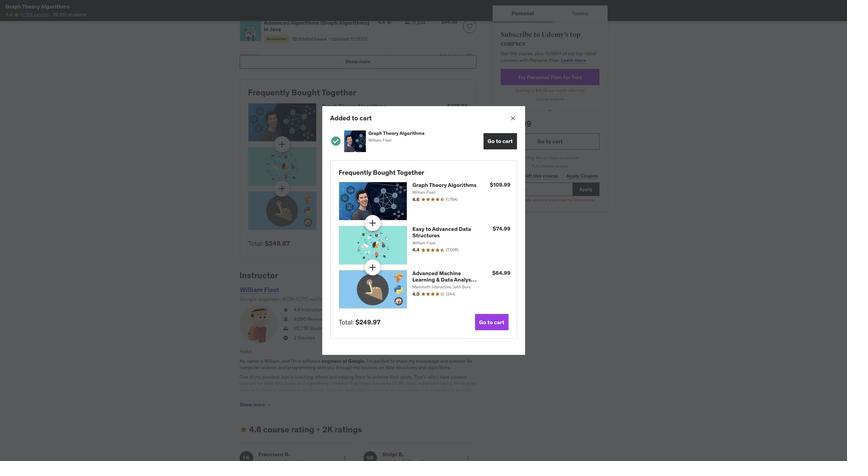 Task type: vqa. For each thing, say whether or not it's contained in the screenshot.
personal button
yes



Task type: describe. For each thing, give the bounding box(es) containing it.
john inside advanced machine learning & data analysis projects bootcamp mammoth interactive, john bura
[[362, 206, 371, 211]]

mammoth inside added to cart dialog
[[413, 285, 431, 290]]

try
[[518, 74, 526, 80]]

.
[[365, 358, 366, 364]]

projects for advanced machine learning & data analysis projects bootcamp mammoth interactive, john bura
[[322, 198, 344, 204]]

mammoth inside advanced machine learning & data analysis projects bootcamp mammoth interactive, john bura
[[322, 206, 340, 211]]

advanced machine learning & data analysis projects bootcamp link for 244 reviews element inside the added to cart dialog
[[413, 270, 477, 290]]

with inside the . i'm excited to share my knowledge and passion for computer science and programming with you through my courses on data structures and algorithms.
[[317, 365, 326, 371]]

0 vertical spatial easy
[[322, 147, 334, 154]]

1 horizontal spatial google
[[348, 358, 365, 364]]

william fiset image
[[240, 306, 278, 343]]

0 vertical spatial i
[[438, 374, 439, 380]]

easy to advanced data structures link for leftmost 1784 reviews element
[[322, 147, 409, 154]]

4.0 for leftmost 1784 reviews element's 244 reviews element
[[322, 212, 329, 219]]

9,290 reviews
[[294, 316, 325, 322]]

my down looking on the bottom left of the page
[[240, 394, 246, 400]]

acm-
[[282, 296, 296, 302]]

1 horizontal spatial software
[[302, 358, 321, 364]]

and down teaching
[[297, 381, 305, 387]]

joys
[[281, 374, 289, 380]]

2 show more button from the top
[[240, 398, 272, 412]]

244 reviews element for leftmost 1784 reviews element
[[356, 213, 365, 218]]

apply coupon button
[[565, 169, 600, 183]]

(1,784
[[20, 12, 33, 18]]

updated
[[331, 36, 349, 42]]

that's
[[414, 374, 427, 380]]

after
[[569, 88, 577, 93]]

others
[[315, 374, 328, 380]]

frequently bought together for easy to advanced data structures link for right 1784 reviews element
[[339, 168, 424, 177]]

bought for leftmost 1784 reviews element's easy to advanced data structures link
[[292, 87, 320, 98]]

bestseller
[[267, 36, 287, 41]]

0 horizontal spatial is
[[260, 358, 263, 364]]

knowledge inside the . i'm excited to share my knowledge and passion for computer science and programming with you through my courses on data structures and algorithms.
[[416, 358, 439, 364]]

anyone
[[461, 381, 476, 387]]

4.0 for 244 reviews element inside the added to cart dialog
[[413, 291, 420, 297]]

courses
[[298, 335, 315, 341]]

algorithms. inside one of my greatest joys is teaching others and helping them to achieve their goals. that's why i have created courses on data structures and algorithms. i believe that these are some of the most important topics for anyone looking to excel in software engineering, and i am dedicated to sharing my knowledge and expertise to benefit my students.
[[306, 381, 330, 387]]

plan
[[551, 74, 562, 80]]

udemy's
[[542, 30, 569, 39]]

& for advanced machine learning & data analysis projects bootcamp mammoth interactive, john bura
[[396, 191, 399, 198]]

am
[[337, 387, 344, 394]]

teams
[[572, 10, 589, 17]]

shilpi b.
[[383, 451, 404, 458]]

algorithms)
[[339, 19, 369, 26]]

science
[[261, 365, 277, 371]]

and left the am
[[326, 387, 334, 394]]

computer
[[240, 365, 260, 371]]

plan.
[[550, 57, 560, 63]]

rating
[[323, 307, 337, 313]]

bought for easy to advanced data structures link for right 1784 reviews element
[[373, 168, 396, 177]]

coupon
[[509, 198, 522, 203]]

starting at $16.58 per month after trial cancel anytime
[[516, 88, 585, 102]]

112,718 students
[[294, 326, 329, 332]]

students
[[68, 12, 87, 18]]

engineering,
[[298, 387, 325, 394]]

12.5
[[292, 36, 302, 42]]

my up them
[[354, 365, 360, 371]]

at inside starting at $16.58 per month after trial cancel anytime
[[531, 88, 535, 93]]

0 vertical spatial show more
[[345, 59, 371, 65]]

to inside subscribe to udemy's top courses
[[534, 30, 541, 39]]

these
[[359, 381, 371, 387]]

total: $249.97 for advanced machine learning & data analysis projects bootcamp link associated with 244 reviews element inside the added to cart dialog
[[339, 318, 381, 326]]

1 vertical spatial course
[[263, 425, 290, 435]]

goals.
[[401, 374, 413, 380]]

some
[[380, 381, 392, 387]]

0 vertical spatial show
[[345, 59, 358, 65]]

tab list containing personal
[[493, 5, 608, 22]]

(1,784) for right 1784 reviews element
[[446, 197, 458, 202]]

0 vertical spatial instructor
[[240, 270, 278, 281]]

12.5 total hours
[[292, 36, 327, 42]]

subscribe to udemy's top courses
[[501, 30, 581, 48]]

1 horizontal spatial instructor
[[302, 307, 322, 313]]

bootcamp for advanced machine learning & data analysis projects bootcamp mammoth interactive, john bura
[[345, 198, 371, 204]]

or
[[548, 108, 552, 113]]

my
[[240, 358, 246, 364]]

bootcamp for advanced machine learning & data analysis projects bootcamp
[[435, 283, 462, 290]]

39,210 students
[[53, 12, 87, 18]]

1 vertical spatial $109.99
[[501, 119, 532, 129]]

ratings)
[[34, 12, 50, 18]]

code
[[523, 198, 532, 203]]

$109.99 for easy to advanced data structures link for right 1784 reviews element
[[490, 181, 511, 188]]

a
[[299, 358, 301, 364]]

2
[[294, 335, 297, 341]]

on inside one of my greatest joys is teaching others and helping them to achieve their goals. that's why i have created courses on data structures and algorithms. i believe that these are some of the most important topics for anyone looking to excel in software engineering, and i am dedicated to sharing my knowledge and expertise to benefit my students.
[[257, 381, 263, 387]]

$109.99 for leftmost 1784 reviews element's easy to advanced data structures link
[[448, 102, 468, 109]]

for right valid
[[568, 198, 573, 203]]

(244) for leftmost 1784 reviews element's 244 reviews element
[[356, 213, 365, 218]]

rating
[[291, 425, 314, 435]]

and up joys
[[279, 365, 286, 371]]

to inside the . i'm excited to share my knowledge and passion for computer science and programming with you through my courses on data structures and algorithms.
[[391, 358, 395, 364]]

not
[[552, 198, 558, 203]]

0 horizontal spatial at
[[343, 358, 347, 364]]

0 horizontal spatial 4.4
[[322, 162, 329, 168]]

data inside one of my greatest joys is teaching others and helping them to achieve their goals. that's why i have created courses on data structures and algorithms. i believe that these are some of the most important topics for anyone looking to excel in software engineering, and i am dedicated to sharing my knowledge and expertise to benefit my students.
[[264, 381, 273, 387]]

apply coupon
[[567, 173, 598, 179]]

valid
[[559, 198, 567, 203]]

hello!
[[240, 349, 252, 355]]

advanced for advanced machine learning & data analysis projects bootcamp
[[413, 270, 438, 277]]

advanced algorithms (graph algorithms) in java
[[264, 19, 369, 32]]

python
[[307, 60, 325, 67]]

learn
[[561, 57, 574, 63]]

created
[[451, 374, 467, 380]]

analysis for advanced machine learning & data analysis projects bootcamp
[[454, 276, 476, 283]]

added
[[330, 114, 351, 122]]

and left passion
[[441, 358, 449, 364]]

john inside added to cart dialog
[[453, 285, 461, 290]]

2 vertical spatial i
[[335, 387, 336, 394]]

in inside recursion, backtracking and dynamic programming in python
[[301, 60, 306, 67]]

personal inside "personal" button
[[512, 10, 534, 17]]

dynamic
[[339, 54, 362, 60]]

added to cart dialog
[[322, 106, 525, 355]]

1 show more button from the top
[[240, 55, 477, 69]]

on inside the . i'm excited to share my knowledge and passion for computer science and programming with you through my courses on data structures and algorithms.
[[379, 365, 384, 371]]

algorithms. inside the . i'm excited to share my knowledge and passion for computer science and programming with you through my courses on data structures and algorithms.
[[428, 365, 451, 371]]

structures inside the . i'm excited to share my knowledge and passion for computer science and programming with you through my courses on data structures and algorithms.
[[396, 365, 418, 371]]

personal inside get this course, plus 11,000+ of our top-rated courses, with personal plan.
[[530, 57, 548, 63]]

get
[[501, 51, 509, 57]]

4.6 inside added to cart dialog
[[413, 196, 420, 203]]

free
[[572, 74, 582, 80]]

r.
[[285, 451, 290, 458]]

students.
[[247, 394, 267, 400]]

easy inside added to cart dialog
[[413, 226, 425, 232]]

xsmall image for 2 courses
[[283, 335, 288, 342]]

of inside get this course, plus 11,000+ of our top-rated courses, with personal plan.
[[563, 51, 567, 57]]

and inside recursion, backtracking and dynamic programming in python
[[329, 54, 338, 60]]

2 horizontal spatial more
[[575, 57, 586, 63]]

excited
[[374, 358, 390, 364]]

programming
[[288, 365, 316, 371]]

sharing
[[373, 387, 388, 394]]

244 reviews element for right 1784 reviews element
[[446, 292, 456, 297]]

one
[[240, 374, 248, 380]]

course.
[[582, 198, 595, 203]]

francisco
[[259, 451, 284, 458]]

and down you
[[329, 374, 337, 380]]

0 horizontal spatial show more
[[240, 402, 265, 408]]

the
[[501, 198, 508, 203]]

0 vertical spatial 4.4
[[378, 19, 385, 25]]

greatest
[[262, 374, 280, 380]]

topics
[[440, 381, 453, 387]]

try personal plan for free link
[[501, 69, 600, 85]]

coupon
[[581, 173, 598, 179]]

is inside one of my greatest joys is teaching others and helping them to achieve their goals. that's why i have created courses on data structures and algorithms. i believe that these are some of the most important topics for anyone looking to excel in software engineering, and i am dedicated to sharing my knowledge and expertise to benefit my students.
[[291, 374, 294, 380]]

engineer;
[[258, 296, 281, 302]]

plus
[[535, 51, 544, 57]]

advanced for advanced algorithms (graph algorithms) in java
[[264, 19, 290, 26]]

ratings
[[335, 425, 362, 435]]

knowledge inside one of my greatest joys is teaching others and helping them to achieve their goals. that's why i have created courses on data structures and algorithms. i believe that these are some of the most important topics for anyone looking to excel in software engineering, and i am dedicated to sharing my knowledge and expertise to benefit my students.
[[397, 387, 420, 394]]

xsmall image for 9,290 reviews
[[283, 316, 288, 323]]

xsmall image for 15,844
[[405, 20, 410, 25]]

112,718
[[294, 326, 309, 332]]

gift this course link
[[522, 169, 560, 183]]

4.7
[[378, 54, 385, 60]]

1 vertical spatial graph theory algorithms william fiset
[[369, 130, 425, 143]]

more for first show more button from the bottom
[[253, 402, 265, 408]]

easy to advanced data structures link for right 1784 reviews element
[[413, 226, 471, 239]]

reviews
[[308, 316, 325, 322]]

advanced algorithms (graph algorithms) in java link
[[264, 19, 370, 33]]

advanced machine learning & data analysis projects bootcamp link for leftmost 1784 reviews element's 244 reviews element
[[322, 191, 435, 204]]

algorithms inside advanced algorithms (graph algorithms) in java
[[291, 19, 319, 26]]

$94.99
[[442, 19, 458, 25]]

4.6 course rating
[[249, 425, 314, 435]]

helping
[[338, 374, 354, 380]]

close modal image
[[510, 115, 517, 122]]

machine for advanced machine learning & data analysis projects bootcamp mammoth interactive, john bura
[[349, 191, 371, 198]]

$74.99
[[493, 225, 511, 232]]

10,962
[[411, 54, 425, 60]]

2k ratings
[[323, 425, 362, 435]]

added to cart
[[330, 114, 372, 122]]

data inside advanced machine learning & data analysis projects bootcamp mammoth interactive, john bura
[[400, 191, 412, 198]]

0 horizontal spatial structures
[[382, 147, 409, 154]]

try personal plan for free
[[518, 74, 582, 80]]

apply for apply coupon
[[567, 173, 580, 179]]

interactive, inside advanced machine learning & data analysis projects bootcamp mammoth interactive, john bura
[[341, 206, 362, 211]]

1 vertical spatial show
[[240, 402, 252, 408]]

cancel
[[536, 97, 549, 102]]

the
[[398, 381, 405, 387]]

& for advanced machine learning & data analysis projects bootcamp
[[436, 276, 440, 283]]

0 horizontal spatial easy to advanced data structures william fiset
[[322, 147, 409, 160]]

$249.97 for advanced machine learning & data analysis projects bootcamp link associated with 244 reviews element inside the added to cart dialog
[[356, 318, 381, 326]]



Task type: locate. For each thing, give the bounding box(es) containing it.
and right william,
[[282, 358, 290, 364]]

data inside the . i'm excited to share my knowledge and passion for computer science and programming with you through my courses on data structures and algorithms.
[[385, 365, 395, 371]]

1 vertical spatial apply
[[580, 186, 593, 193]]

passion
[[450, 358, 466, 364]]

personal inside try personal plan for free link
[[527, 74, 550, 80]]

medium image
[[240, 426, 248, 434]]

is
[[548, 198, 551, 203], [260, 358, 263, 364], [291, 374, 294, 380]]

0 vertical spatial personal
[[512, 10, 534, 17]]

frequently down graph theory algorithms 'image'
[[339, 168, 372, 177]]

this for get
[[510, 51, 518, 57]]

2 vertical spatial courses
[[240, 381, 256, 387]]

4.0 inside added to cart dialog
[[413, 291, 420, 297]]

more down top-
[[575, 57, 586, 63]]

in left the java
[[264, 26, 269, 32]]

244 reviews element
[[356, 213, 365, 218], [446, 292, 456, 297]]

bootcamp inside advanced machine learning & data analysis projects bootcamp
[[435, 283, 462, 290]]

updated 11/2023
[[331, 36, 368, 42]]

advanced for advanced machine learning & data analysis projects bootcamp mammoth interactive, john bura
[[322, 191, 348, 198]]

advanced inside advanced machine learning & data analysis projects bootcamp
[[413, 270, 438, 277]]

xsmall image left 15,844
[[405, 20, 410, 25]]

most
[[406, 381, 417, 387]]

easy to advanced data structures william fiset
[[322, 147, 409, 160], [413, 226, 471, 245]]

1 vertical spatial projects
[[413, 283, 434, 290]]

show more
[[345, 59, 371, 65], [240, 402, 265, 408]]

graph theory algorithms link for right 1784 reviews element
[[413, 182, 477, 188]]

with down course,
[[520, 57, 529, 63]]

(1,784) for leftmost 1784 reviews element
[[356, 118, 367, 123]]

frequently bought together inside added to cart dialog
[[339, 168, 424, 177]]

this
[[510, 51, 518, 57], [533, 173, 542, 179], [574, 198, 581, 203]]

4.4 inside added to cart dialog
[[413, 247, 420, 253]]

for inside one of my greatest joys is teaching others and helping them to achieve their goals. that's why i have created courses on data structures and algorithms. i believe that these are some of the most important topics for anyone looking to excel in software engineering, and i am dedicated to sharing my knowledge and expertise to benefit my students.
[[454, 381, 460, 387]]

2k
[[323, 425, 333, 435]]

access
[[555, 164, 568, 169]]

learn more link
[[561, 57, 586, 63]]

graph theory algorithms link for leftmost 1784 reviews element
[[322, 103, 386, 109]]

graph theory algorithms william fiset
[[322, 103, 386, 116], [369, 130, 425, 143], [413, 182, 477, 195]]

1 vertical spatial i
[[331, 381, 332, 387]]

0 horizontal spatial 1784 reviews element
[[356, 118, 367, 124]]

0 horizontal spatial data
[[264, 381, 273, 387]]

structures down joys
[[274, 381, 296, 387]]

2 vertical spatial this
[[574, 198, 581, 203]]

graph
[[5, 3, 21, 10], [322, 103, 338, 109], [369, 130, 382, 136], [413, 182, 428, 188]]

important
[[418, 381, 439, 387]]

apply up course.
[[580, 186, 593, 193]]

1 vertical spatial with
[[317, 365, 326, 371]]

benefit
[[456, 387, 471, 394]]

with
[[520, 57, 529, 63], [317, 365, 326, 371]]

xsmall image for 112,718 students
[[283, 326, 288, 332]]

more left 4.7
[[359, 59, 371, 65]]

my right share
[[409, 358, 415, 364]]

my
[[409, 358, 415, 364], [354, 365, 360, 371], [255, 374, 261, 380], [390, 387, 396, 394], [240, 394, 246, 400]]

1 vertical spatial data
[[264, 381, 273, 387]]

of left our
[[563, 51, 567, 57]]

$249.97 for leftmost 1784 reviews element's 244 reviews element's advanced machine learning & data analysis projects bootcamp link
[[265, 239, 290, 248]]

this left course.
[[574, 198, 581, 203]]

2 courses
[[294, 335, 315, 341]]

get this course, plus 11,000+ of our top-rated courses, with personal plan.
[[501, 51, 597, 63]]

i left believe on the bottom left
[[331, 381, 332, 387]]

1 vertical spatial analysis
[[454, 276, 476, 283]]

1 vertical spatial 4.4
[[322, 162, 329, 168]]

google down the william fiset link
[[240, 296, 257, 302]]

0 horizontal spatial learning
[[372, 191, 394, 198]]

shilpi
[[383, 451, 397, 458]]

structures
[[382, 147, 409, 154], [413, 232, 440, 239]]

fiset inside william fiset google engineer; acm-icpc world finalist
[[264, 286, 279, 294]]

algorithms. down others
[[306, 381, 330, 387]]

go
[[488, 138, 495, 145], [538, 138, 545, 145], [439, 240, 446, 247], [479, 319, 487, 326]]

apply for apply
[[580, 186, 593, 193]]

my down some
[[390, 387, 396, 394]]

1 horizontal spatial (1,784)
[[446, 197, 458, 202]]

software down joys
[[279, 387, 297, 394]]

1 vertical spatial (244)
[[446, 292, 456, 297]]

i left the am
[[335, 387, 336, 394]]

0 vertical spatial at
[[531, 88, 535, 93]]

machine inside advanced machine learning & data analysis projects bootcamp
[[439, 270, 461, 277]]

0 horizontal spatial i'm
[[291, 358, 298, 364]]

1 horizontal spatial of
[[393, 381, 397, 387]]

1 vertical spatial bootcamp
[[435, 283, 462, 290]]

bought down python
[[292, 87, 320, 98]]

2 vertical spatial personal
[[527, 74, 550, 80]]

learning inside advanced machine learning & data analysis projects bootcamp mammoth interactive, john bura
[[372, 191, 394, 198]]

show down students.
[[240, 402, 252, 408]]

courses inside the . i'm excited to share my knowledge and passion for computer science and programming with you through my courses on data structures and algorithms.
[[361, 365, 378, 371]]

1 vertical spatial total: $249.97
[[339, 318, 381, 326]]

1 horizontal spatial i'm
[[367, 358, 373, 364]]

tab list
[[493, 5, 608, 22]]

b.
[[399, 451, 404, 458]]

course up francisco r.
[[263, 425, 290, 435]]

0 horizontal spatial i
[[331, 381, 332, 387]]

google up through
[[348, 358, 365, 364]]

total: $249.97 for leftmost 1784 reviews element's 244 reviews element's advanced machine learning & data analysis projects bootcamp link
[[248, 239, 290, 248]]

learning for advanced machine learning & data analysis projects bootcamp
[[413, 276, 435, 283]]

for down created
[[454, 381, 460, 387]]

knowledge down most
[[397, 387, 420, 394]]

full
[[532, 164, 539, 169]]

java
[[270, 26, 281, 32]]

my name is william, and i'm a software engineer at google
[[240, 358, 365, 364]]

1 vertical spatial john
[[453, 285, 461, 290]]

1 vertical spatial mammoth
[[413, 285, 431, 290]]

0 horizontal spatial show
[[240, 402, 252, 408]]

frequently bought together for leftmost 1784 reviews element's easy to advanced data structures link
[[248, 87, 356, 98]]

0 vertical spatial bought
[[292, 87, 320, 98]]

1 horizontal spatial interactive,
[[432, 285, 452, 290]]

cart
[[360, 114, 372, 122], [503, 138, 513, 145], [553, 138, 563, 145], [454, 240, 464, 247], [494, 319, 505, 326]]

0 horizontal spatial with
[[317, 365, 326, 371]]

courses
[[501, 39, 526, 48], [361, 365, 378, 371], [240, 381, 256, 387]]

course down lifetime
[[543, 173, 558, 179]]

graph theory algorithms william fiset for leftmost 1784 reviews element
[[322, 103, 386, 116]]

frequently inside added to cart dialog
[[339, 168, 372, 177]]

1 vertical spatial bura
[[462, 285, 471, 290]]

course,
[[519, 51, 534, 57]]

i'm right .
[[367, 358, 373, 364]]

1 horizontal spatial 1784 reviews element
[[446, 197, 458, 202]]

1 i'm from the left
[[291, 358, 298, 364]]

learning for advanced machine learning & data analysis projects bootcamp mammoth interactive, john bura
[[372, 191, 394, 198]]

william,
[[264, 358, 281, 364]]

0 vertical spatial bura
[[372, 206, 380, 211]]

1 vertical spatial this
[[533, 173, 542, 179]]

(244) inside added to cart dialog
[[446, 292, 456, 297]]

2 horizontal spatial courses
[[501, 39, 526, 48]]

xsmall image for 4.6 instructor rating
[[283, 307, 288, 314]]

with up others
[[317, 365, 326, 371]]

2 horizontal spatial 4.4
[[413, 247, 420, 253]]

1 vertical spatial software
[[279, 387, 297, 394]]

in inside advanced algorithms (graph algorithms) in java
[[264, 26, 269, 32]]

7506 reviews element
[[446, 247, 459, 253]]

advanced inside advanced algorithms (graph algorithms) in java
[[264, 19, 290, 26]]

244 reviews element down advanced machine learning & data analysis projects bootcamp mammoth interactive, john bura
[[356, 213, 365, 218]]

1 vertical spatial easy to advanced data structures william fiset
[[413, 226, 471, 245]]

instructor up the william fiset link
[[240, 270, 278, 281]]

together inside added to cart dialog
[[397, 168, 424, 177]]

1 horizontal spatial more
[[359, 59, 371, 65]]

excel
[[262, 387, 273, 394]]

recursion, backtracking and dynamic programming in python link
[[264, 54, 370, 67]]

$64.99
[[450, 191, 468, 197], [493, 270, 511, 276]]

at up through
[[343, 358, 347, 364]]

money-
[[536, 155, 550, 160]]

1 vertical spatial show more
[[240, 402, 265, 408]]

$249.97 inside added to cart dialog
[[356, 318, 381, 326]]

wishlist image
[[466, 23, 473, 30]]

this right gift
[[533, 173, 542, 179]]

and left dynamic
[[329, 54, 338, 60]]

bootcamp
[[345, 198, 371, 204], [435, 283, 462, 290]]

for left the free
[[564, 74, 571, 80]]

analysis inside advanced machine learning & data analysis projects bootcamp mammoth interactive, john bura
[[414, 191, 435, 198]]

of right one at the bottom of page
[[250, 374, 254, 380]]

apply inside apply coupon button
[[567, 173, 580, 179]]

projects for advanced machine learning & data analysis projects bootcamp
[[413, 283, 434, 290]]

0 vertical spatial 4.0
[[322, 212, 329, 219]]

courses down subscribe
[[501, 39, 526, 48]]

hours
[[314, 36, 327, 42]]

0 vertical spatial structures
[[396, 365, 418, 371]]

in inside one of my greatest joys is teaching others and helping them to achieve their goals. that's why i have created courses on data structures and algorithms. i believe that these are some of the most important topics for anyone looking to excel in software engineering, and i am dedicated to sharing my knowledge and expertise to benefit my students.
[[274, 387, 278, 394]]

xsmall image
[[404, 54, 409, 59], [283, 316, 288, 323], [283, 326, 288, 332], [267, 402, 272, 408]]

$64.99 inside added to cart dialog
[[493, 270, 511, 276]]

total: $249.97 inside added to cart dialog
[[339, 318, 381, 326]]

bootcamp inside advanced machine learning & data analysis projects bootcamp mammoth interactive, john bura
[[345, 198, 371, 204]]

1 horizontal spatial in
[[274, 387, 278, 394]]

structures inside added to cart dialog
[[413, 232, 440, 239]]

1 vertical spatial $249.97
[[356, 318, 381, 326]]

learn more
[[561, 57, 586, 63]]

easy to advanced data structures link
[[322, 147, 409, 154], [413, 226, 471, 239]]

0 horizontal spatial projects
[[322, 198, 344, 204]]

together for right 1784 reviews element
[[397, 168, 424, 177]]

i'm
[[291, 358, 298, 364], [367, 358, 373, 364]]

(graph
[[321, 19, 338, 26]]

courses down .
[[361, 365, 378, 371]]

learning
[[372, 191, 394, 198], [413, 276, 435, 283]]

graph theory algorithms link inside added to cart dialog
[[413, 182, 477, 188]]

1 horizontal spatial easy to advanced data structures william fiset
[[413, 226, 471, 245]]

software inside one of my greatest joys is teaching others and helping them to achieve their goals. that's why i have created courses on data structures and algorithms. i believe that these are some of the most important topics for anyone looking to excel in software engineering, and i am dedicated to sharing my knowledge and expertise to benefit my students.
[[279, 387, 297, 394]]

frequently for easy to advanced data structures link for right 1784 reviews element
[[339, 168, 372, 177]]

0 vertical spatial is
[[548, 198, 551, 203]]

bought inside added to cart dialog
[[373, 168, 396, 177]]

world
[[310, 296, 323, 302]]

0 vertical spatial course
[[543, 173, 558, 179]]

frequently bought together up advanced machine learning & data analysis projects bootcamp mammoth interactive, john bura
[[339, 168, 424, 177]]

& inside advanced machine learning & data analysis projects bootcamp
[[436, 276, 440, 283]]

is right name
[[260, 358, 263, 364]]

easy to advanced data structures william fiset inside added to cart dialog
[[413, 226, 471, 245]]

(244) for 244 reviews element inside the added to cart dialog
[[446, 292, 456, 297]]

interactive, inside added to cart dialog
[[432, 285, 452, 290]]

1 horizontal spatial data
[[385, 365, 395, 371]]

algorithms.
[[428, 365, 451, 371], [306, 381, 330, 387]]

0 vertical spatial total:
[[248, 239, 264, 248]]

0 vertical spatial analysis
[[414, 191, 435, 198]]

0 vertical spatial projects
[[322, 198, 344, 204]]

xsmall image left 2k
[[316, 428, 321, 433]]

$64.99 for leftmost 1784 reviews element's 244 reviews element's advanced machine learning & data analysis projects bootcamp link
[[450, 191, 468, 197]]

on down 'excited'
[[379, 365, 384, 371]]

advanced inside advanced machine learning & data analysis projects bootcamp mammoth interactive, john bura
[[322, 191, 348, 198]]

together for leftmost 1784 reviews element
[[322, 87, 356, 98]]

lifetime
[[540, 164, 555, 169]]

recursion,
[[264, 54, 292, 60]]

for
[[564, 74, 571, 80], [568, 198, 573, 203], [467, 358, 473, 364], [454, 381, 460, 387]]

students
[[310, 326, 329, 332]]

0 vertical spatial (244)
[[356, 213, 365, 218]]

2 horizontal spatial is
[[548, 198, 551, 203]]

COUPON text field
[[501, 183, 573, 196]]

2 horizontal spatial this
[[574, 198, 581, 203]]

graph theory algorithms william fiset for right 1784 reviews element
[[413, 182, 477, 195]]

software right a
[[302, 358, 321, 364]]

i'm inside the . i'm excited to share my knowledge and passion for computer science and programming with you through my courses on data structures and algorithms.
[[367, 358, 373, 364]]

courses up looking on the bottom left of the page
[[240, 381, 256, 387]]

1 horizontal spatial show
[[345, 59, 358, 65]]

0 vertical spatial machine
[[349, 191, 371, 198]]

bought
[[292, 87, 320, 98], [373, 168, 396, 177]]

2 vertical spatial 4.4
[[413, 247, 420, 253]]

structures inside one of my greatest joys is teaching others and helping them to achieve their goals. that's why i have created courses on data structures and algorithms. i believe that these are some of the most important topics for anyone looking to excel in software engineering, and i am dedicated to sharing my knowledge and expertise to benefit my students.
[[274, 381, 296, 387]]

apply inside apply button
[[580, 186, 593, 193]]

1784 reviews element
[[356, 118, 367, 124], [446, 197, 458, 202]]

0 horizontal spatial bura
[[372, 206, 380, 211]]

xsmall image left 9,290
[[283, 316, 288, 323]]

2 horizontal spatial in
[[301, 60, 306, 67]]

software
[[302, 358, 321, 364], [279, 387, 297, 394]]

show more down 11/2023
[[345, 59, 371, 65]]

i right why at the bottom
[[438, 374, 439, 380]]

0 vertical spatial frequently bought together
[[248, 87, 356, 98]]

teams button
[[553, 5, 608, 22]]

instructor up 9,290 reviews
[[302, 307, 322, 313]]

show
[[345, 59, 358, 65], [240, 402, 252, 408]]

machine
[[349, 191, 371, 198], [439, 270, 461, 277]]

30-
[[522, 155, 528, 160]]

(1,784) inside added to cart dialog
[[446, 197, 458, 202]]

1 horizontal spatial on
[[379, 365, 384, 371]]

interactive,
[[341, 206, 362, 211], [432, 285, 452, 290]]

total: inside added to cart dialog
[[339, 318, 354, 326]]

0 horizontal spatial software
[[279, 387, 297, 394]]

show more button down 11/2023
[[240, 55, 477, 69]]

courses inside one of my greatest joys is teaching others and helping them to achieve their goals. that's why i have created courses on data structures and algorithms. i believe that these are some of the most important topics for anyone looking to excel in software engineering, and i am dedicated to sharing my knowledge and expertise to benefit my students.
[[240, 381, 256, 387]]

1 vertical spatial of
[[250, 374, 254, 380]]

xsmall image left 2
[[283, 335, 288, 342]]

1 vertical spatial bought
[[373, 168, 396, 177]]

(244)
[[356, 213, 365, 218], [446, 292, 456, 297]]

personal up '$16.58'
[[527, 74, 550, 80]]

1 horizontal spatial bought
[[373, 168, 396, 177]]

this for gift
[[533, 173, 542, 179]]

244 reviews element inside added to cart dialog
[[446, 292, 456, 297]]

0 horizontal spatial in
[[264, 26, 269, 32]]

& inside advanced machine learning & data analysis projects bootcamp mammoth interactive, john bura
[[396, 191, 399, 198]]

more down students.
[[253, 402, 265, 408]]

personal down the plus at right top
[[530, 57, 548, 63]]

courses inside subscribe to udemy's top courses
[[501, 39, 526, 48]]

and up that's
[[419, 365, 427, 371]]

this inside get this course, plus 11,000+ of our top-rated courses, with personal plan.
[[510, 51, 518, 57]]

is left not
[[548, 198, 551, 203]]

in right excel
[[274, 387, 278, 394]]

0 vertical spatial software
[[302, 358, 321, 364]]

anytime
[[550, 97, 564, 102]]

11,000+
[[545, 51, 562, 57]]

personal up subscribe
[[512, 10, 534, 17]]

0 vertical spatial graph theory algorithms link
[[322, 103, 386, 109]]

more for first show more button from the top
[[359, 59, 371, 65]]

xsmall image left 112,718
[[283, 326, 288, 332]]

show down "updated 11/2023"
[[345, 59, 358, 65]]

2 vertical spatial in
[[274, 387, 278, 394]]

algorithms. up have
[[428, 365, 451, 371]]

believe
[[334, 381, 349, 387]]

for right passion
[[467, 358, 473, 364]]

show more button
[[240, 55, 477, 69], [240, 398, 272, 412]]

machine for advanced machine learning & data analysis projects bootcamp
[[439, 270, 461, 277]]

recursion, backtracking and dynamic programming in python
[[264, 54, 362, 67]]

0 horizontal spatial courses
[[240, 381, 256, 387]]

knowledge up why at the bottom
[[416, 358, 439, 364]]

0 horizontal spatial $249.97
[[265, 239, 290, 248]]

with inside get this course, plus 11,000+ of our top-rated courses, with personal plan.
[[520, 57, 529, 63]]

personal button
[[493, 5, 553, 22]]

per
[[549, 88, 555, 93]]

frequently
[[248, 87, 290, 98], [339, 168, 372, 177]]

achieve
[[373, 374, 389, 380]]

frequently down programming
[[248, 87, 290, 98]]

starting
[[516, 88, 530, 93]]

for inside the . i'm excited to share my knowledge and passion for computer science and programming with you through my courses on data structures and algorithms.
[[467, 358, 473, 364]]

i'm left a
[[291, 358, 298, 364]]

graph theory algorithms link
[[322, 103, 386, 109], [413, 182, 477, 188]]

2 vertical spatial graph theory algorithms william fiset
[[413, 182, 477, 195]]

analysis inside advanced machine learning & data analysis projects bootcamp
[[454, 276, 476, 283]]

the coupon code entered is not valid for this course.
[[501, 198, 595, 203]]

of left the
[[393, 381, 397, 387]]

$109.99 inside added to cart dialog
[[490, 181, 511, 188]]

0 horizontal spatial google
[[240, 296, 257, 302]]

1 horizontal spatial structures
[[413, 232, 440, 239]]

0 vertical spatial data
[[385, 365, 395, 371]]

frequently for leftmost 1784 reviews element's easy to advanced data structures link
[[248, 87, 290, 98]]

1 vertical spatial structures
[[413, 232, 440, 239]]

total: for advanced machine learning & data analysis projects bootcamp link associated with 244 reviews element inside the added to cart dialog
[[339, 318, 354, 326]]

on up excel
[[257, 381, 263, 387]]

this up courses,
[[510, 51, 518, 57]]

william fiset link
[[240, 286, 279, 294]]

bought up advanced machine learning & data analysis projects bootcamp mammoth interactive, john bura
[[373, 168, 396, 177]]

show more down students.
[[240, 402, 265, 408]]

0 horizontal spatial 244 reviews element
[[356, 213, 365, 218]]

4.4
[[378, 19, 385, 25], [322, 162, 329, 168], [413, 247, 420, 253]]

theory
[[22, 3, 40, 10], [339, 103, 356, 109], [383, 130, 399, 136], [429, 182, 447, 188]]

for inside try personal plan for free link
[[564, 74, 571, 80]]

fiset
[[336, 111, 345, 116], [383, 138, 392, 143], [336, 155, 345, 160], [427, 190, 436, 195], [427, 240, 436, 245], [264, 286, 279, 294]]

0 horizontal spatial bootcamp
[[345, 198, 371, 204]]

google inside william fiset google engineer; acm-icpc world finalist
[[240, 296, 257, 302]]

xsmall image down acm-
[[283, 307, 288, 314]]

xsmall image left 10,962
[[404, 54, 409, 59]]

projects inside advanced machine learning & data analysis projects bootcamp mammoth interactive, john bura
[[322, 198, 344, 204]]

easy
[[322, 147, 334, 154], [413, 226, 425, 232]]

bura inside advanced machine learning & data analysis projects bootcamp mammoth interactive, john bura
[[372, 206, 380, 211]]

1 vertical spatial together
[[397, 168, 424, 177]]

at
[[531, 88, 535, 93], [343, 358, 347, 364]]

1 vertical spatial 4.0
[[413, 291, 420, 297]]

0 horizontal spatial 4.0
[[322, 212, 329, 219]]

william inside william fiset google engineer; acm-icpc world finalist
[[240, 286, 263, 294]]

i
[[438, 374, 439, 380], [331, 381, 332, 387], [335, 387, 336, 394]]

(244) down advanced machine learning & data analysis projects bootcamp mammoth interactive, john bura
[[356, 213, 365, 218]]

(244) down the mammoth interactive, john bura
[[446, 292, 456, 297]]

244 reviews element down the mammoth interactive, john bura
[[446, 292, 456, 297]]

1 horizontal spatial analysis
[[454, 276, 476, 283]]

data up excel
[[264, 381, 273, 387]]

0 vertical spatial graph theory algorithms william fiset
[[322, 103, 386, 116]]

programming
[[264, 60, 300, 67]]

learning inside advanced machine learning & data analysis projects bootcamp
[[413, 276, 435, 283]]

projects inside advanced machine learning & data analysis projects bootcamp
[[413, 283, 434, 290]]

1 horizontal spatial &
[[436, 276, 440, 283]]

xsmall image down students.
[[267, 402, 272, 408]]

is right joys
[[291, 374, 294, 380]]

1 vertical spatial personal
[[530, 57, 548, 63]]

machine inside advanced machine learning & data analysis projects bootcamp mammoth interactive, john bura
[[349, 191, 371, 198]]

2 i'm from the left
[[367, 358, 373, 364]]

1 vertical spatial graph theory algorithms link
[[413, 182, 477, 188]]

total: for leftmost 1784 reviews element's 244 reviews element's advanced machine learning & data analysis projects bootcamp link
[[248, 239, 264, 248]]

guarantee
[[560, 155, 579, 160]]

graph theory algorithms image
[[344, 131, 366, 152]]

and down important
[[421, 387, 429, 394]]

0 vertical spatial structures
[[382, 147, 409, 154]]

rated
[[585, 51, 597, 57]]

0 horizontal spatial john
[[362, 206, 371, 211]]

1 horizontal spatial easy
[[413, 226, 425, 232]]

data up their
[[385, 365, 395, 371]]

structures down share
[[396, 365, 418, 371]]

0 horizontal spatial structures
[[274, 381, 296, 387]]

show more button down looking on the bottom left of the page
[[240, 398, 272, 412]]

data inside advanced machine learning & data analysis projects bootcamp
[[441, 276, 453, 283]]

xsmall image for 10,962
[[404, 54, 409, 59]]

1 horizontal spatial 244 reviews element
[[446, 292, 456, 297]]

0 vertical spatial 1784 reviews element
[[356, 118, 367, 124]]

xsmall image
[[405, 20, 410, 25], [283, 307, 288, 314], [283, 335, 288, 342], [316, 428, 321, 433]]

1 horizontal spatial mammoth
[[413, 285, 431, 290]]

frequently bought together
[[248, 87, 356, 98], [339, 168, 424, 177]]

$64.99 for advanced machine learning & data analysis projects bootcamp link associated with 244 reviews element inside the added to cart dialog
[[493, 270, 511, 276]]

in left python
[[301, 60, 306, 67]]

at left '$16.58'
[[531, 88, 535, 93]]

0 horizontal spatial analysis
[[414, 191, 435, 198]]

apply down access at the top of page
[[567, 173, 580, 179]]

frequently bought together down python
[[248, 87, 356, 98]]

0 horizontal spatial total: $249.97
[[248, 239, 290, 248]]

0 vertical spatial $109.99
[[448, 102, 468, 109]]

trial
[[578, 88, 585, 93]]

bura inside added to cart dialog
[[462, 285, 471, 290]]

analysis for advanced machine learning & data analysis projects bootcamp mammoth interactive, john bura
[[414, 191, 435, 198]]

my down computer
[[255, 374, 261, 380]]



